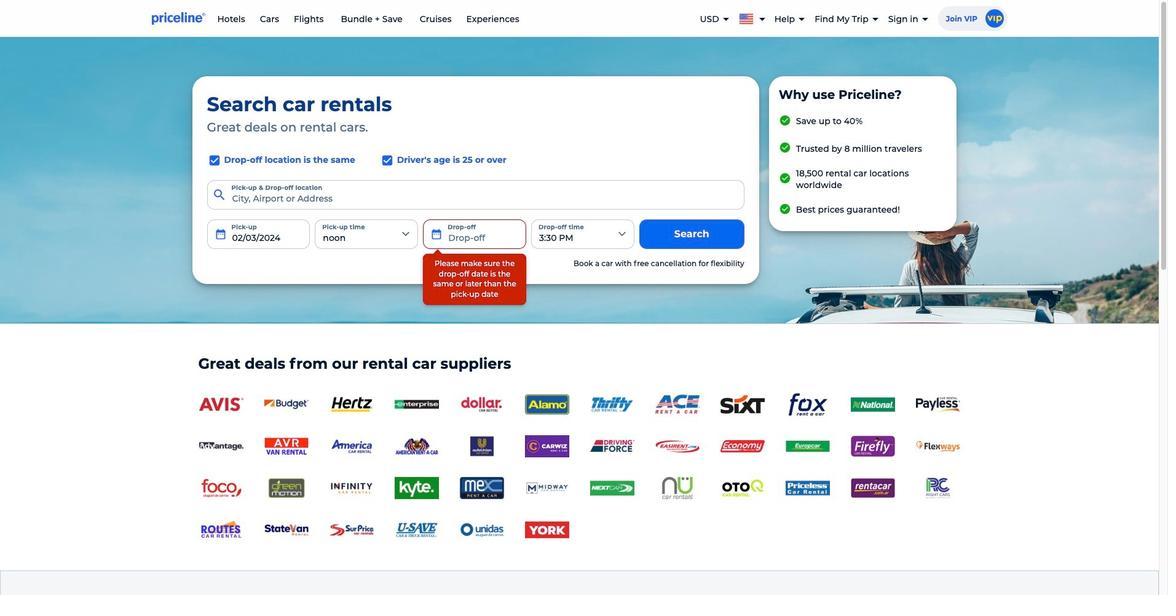 Task type: locate. For each thing, give the bounding box(es) containing it.
fox image
[[786, 394, 830, 416]]

advantage image
[[199, 436, 243, 458]]

calendar image
[[214, 228, 227, 240], [431, 228, 443, 240]]

nextcar image
[[590, 477, 635, 500]]

infinity image
[[329, 477, 374, 500]]

midway image
[[525, 477, 569, 500]]

rentacar image
[[851, 477, 895, 500]]

1 horizontal spatial calendar image
[[431, 228, 443, 240]]

2 calendar image from the left
[[431, 228, 443, 240]]

mex image
[[460, 477, 504, 500]]

economy image
[[721, 436, 765, 458]]

surprice image
[[329, 519, 374, 541]]

york image
[[525, 519, 569, 541]]

u save image
[[395, 519, 439, 541]]

otoq image
[[721, 477, 765, 500]]

right cars image
[[916, 477, 961, 500]]

nü image
[[655, 477, 700, 500]]

easirent image
[[655, 436, 700, 458]]

0 horizontal spatial calendar image
[[214, 228, 227, 240]]

flexways image
[[916, 436, 961, 458]]

national image
[[851, 394, 895, 416]]

1 calendar image from the left
[[214, 228, 227, 240]]

avis image
[[199, 394, 243, 416]]

Drop-off field
[[423, 219, 527, 249]]

europcar image
[[786, 436, 830, 458]]

thrifty image
[[590, 394, 635, 416]]



Task type: describe. For each thing, give the bounding box(es) containing it.
payless image
[[916, 397, 961, 413]]

routes image
[[199, 519, 243, 541]]

green motion image
[[264, 477, 309, 500]]

american image
[[395, 436, 439, 458]]

carwiz image
[[525, 436, 569, 458]]

driving force image
[[590, 436, 635, 458]]

hertz image
[[329, 394, 374, 416]]

priceline.com home image
[[152, 12, 205, 25]]

airport van rental image
[[264, 436, 309, 458]]

alamo image
[[525, 394, 569, 416]]

state van rental image
[[264, 519, 309, 541]]

sixt image
[[721, 394, 765, 416]]

autounion image
[[460, 436, 504, 458]]

ace image
[[655, 394, 700, 416]]

foco image
[[199, 477, 243, 500]]

City, Airport or Address text field
[[207, 180, 745, 210]]

priceless image
[[786, 477, 830, 500]]

enterprise image
[[395, 394, 439, 416]]

calendar image for drop-off field
[[431, 228, 443, 240]]

Pick-up field
[[207, 219, 310, 249]]

vip badge icon image
[[986, 9, 1004, 28]]

dollar image
[[460, 394, 504, 416]]

unidas image
[[460, 519, 504, 541]]

calendar image for pick-up field
[[214, 228, 227, 240]]

kyte image
[[395, 477, 439, 500]]

america car rental image
[[329, 436, 374, 458]]

firefly image
[[851, 436, 895, 458]]

en us image
[[739, 11, 759, 24]]

budget image
[[264, 394, 309, 416]]



Task type: vqa. For each thing, say whether or not it's contained in the screenshot.
Firefly image
yes



